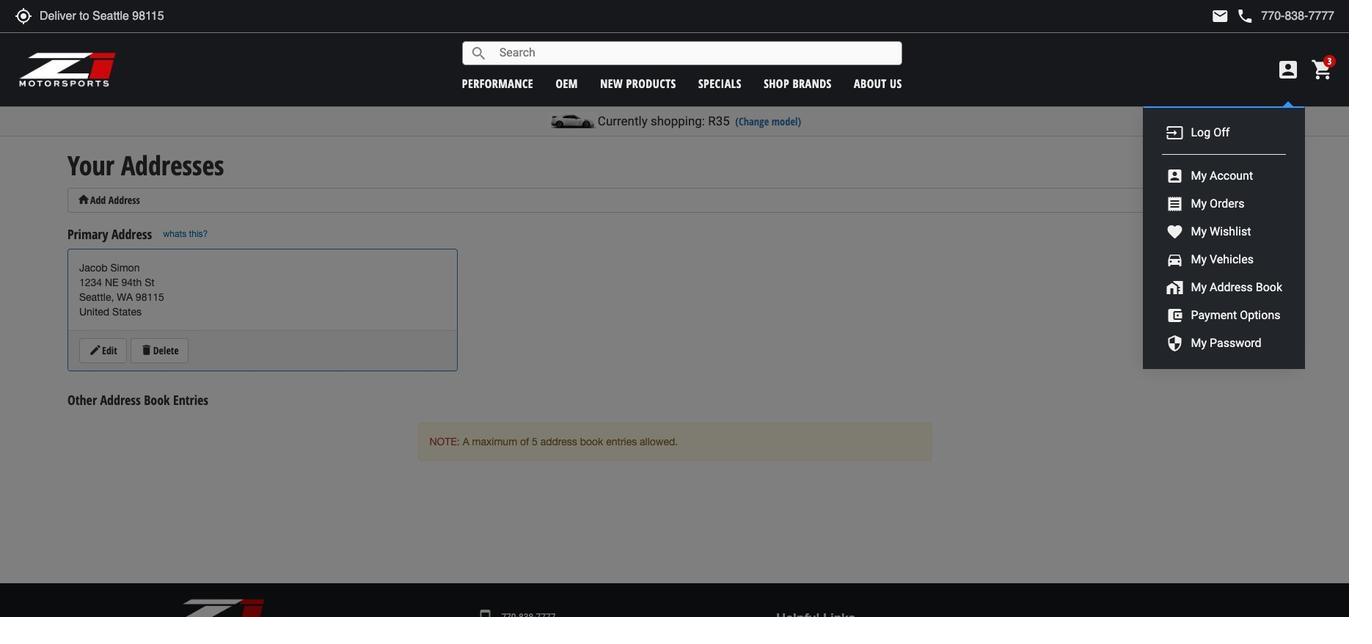 Task type: vqa. For each thing, say whether or not it's contained in the screenshot.


Task type: describe. For each thing, give the bounding box(es) containing it.
shop
[[764, 75, 790, 91]]

94th
[[121, 277, 142, 289]]

my for home_work
[[1191, 280, 1207, 294]]

security my password
[[1166, 335, 1262, 352]]

5
[[532, 436, 538, 448]]

vehicles
[[1210, 252, 1254, 266]]

this?
[[189, 229, 208, 239]]

oem link
[[556, 75, 578, 91]]

address right the add
[[108, 193, 140, 207]]

address
[[541, 436, 577, 448]]

my orders link
[[1188, 196, 1248, 212]]

favorite
[[1166, 223, 1184, 241]]

book
[[580, 436, 603, 448]]

about us
[[854, 75, 902, 91]]

shopping_cart link
[[1308, 58, 1335, 81]]

new products link
[[600, 75, 676, 91]]

primary
[[67, 225, 108, 243]]

receipt
[[1166, 195, 1184, 213]]

my address book link
[[1188, 279, 1286, 296]]

mail link
[[1212, 7, 1229, 25]]

entries
[[606, 436, 637, 448]]

specials link
[[699, 75, 742, 91]]

states
[[112, 306, 142, 318]]

addresses
[[121, 147, 224, 183]]

jacob simon 1234 ne 94th st seattle, wa    98115 united states
[[79, 262, 164, 318]]

mail phone
[[1212, 7, 1254, 25]]

directions_car
[[1166, 251, 1184, 269]]

security
[[1166, 335, 1184, 352]]

payment options link
[[1188, 307, 1284, 324]]

my_location
[[15, 7, 32, 25]]

phone link
[[1237, 7, 1335, 25]]

favorite my wishlist
[[1166, 223, 1251, 241]]

orders
[[1210, 196, 1245, 210]]

options
[[1240, 308, 1281, 322]]

address inside home_work my address book
[[1210, 280, 1253, 294]]

log
[[1191, 125, 1211, 139]]

primary address
[[67, 225, 152, 243]]

delete delete
[[140, 344, 179, 358]]

shopping:
[[651, 114, 705, 128]]

currently shopping: r35 (change model)
[[598, 114, 801, 128]]

performance
[[462, 75, 534, 91]]

other address book entries
[[67, 391, 208, 409]]

edit edit
[[89, 344, 117, 358]]

allowed.
[[640, 436, 678, 448]]

my for security
[[1191, 336, 1207, 350]]

my wishlist link
[[1188, 223, 1255, 240]]

my password link
[[1188, 335, 1266, 352]]

my for receipt
[[1191, 196, 1207, 210]]

input
[[1166, 124, 1184, 142]]

wishlist
[[1210, 224, 1251, 238]]

(change model) link
[[735, 114, 801, 128]]

seattle,
[[79, 292, 114, 303]]

your
[[67, 147, 114, 183]]

account_box my account
[[1166, 167, 1253, 185]]

edit
[[102, 344, 117, 358]]

jacob
[[79, 262, 108, 274]]

model)
[[772, 114, 801, 128]]

account_box link
[[1273, 58, 1304, 81]]

1234
[[79, 277, 102, 289]]

performance link
[[462, 75, 534, 91]]

us
[[890, 75, 902, 91]]

password
[[1210, 336, 1262, 350]]

entries
[[173, 391, 208, 409]]



Task type: locate. For each thing, give the bounding box(es) containing it.
a
[[463, 436, 469, 448]]

r35
[[708, 114, 730, 128]]

Search search field
[[488, 42, 902, 65]]

other
[[67, 391, 97, 409]]

2 my from the top
[[1191, 196, 1207, 210]]

0 vertical spatial book
[[1256, 280, 1283, 294]]

specials
[[699, 75, 742, 91]]

log off link
[[1188, 124, 1234, 141]]

account_box
[[1277, 58, 1300, 81], [1166, 167, 1184, 185]]

menu containing input
[[1144, 106, 1305, 369]]

home
[[77, 193, 90, 206]]

my right favorite
[[1191, 224, 1207, 238]]

book left 'entries'
[[144, 391, 170, 409]]

0 vertical spatial account_box
[[1277, 58, 1300, 81]]

your addresses
[[67, 147, 224, 183]]

about
[[854, 75, 887, 91]]

directions_car my vehicles
[[1166, 251, 1254, 269]]

home_work my address book
[[1166, 279, 1283, 296]]

oem
[[556, 75, 578, 91]]

payment
[[1191, 308, 1237, 322]]

about us link
[[854, 75, 902, 91]]

brands
[[793, 75, 832, 91]]

of
[[520, 436, 529, 448]]

book up the options
[[1256, 280, 1283, 294]]

shop brands
[[764, 75, 832, 91]]

my right receipt
[[1191, 196, 1207, 210]]

ne
[[105, 277, 119, 289]]

my vehicles link
[[1188, 251, 1258, 268]]

account_box left shopping_cart link
[[1277, 58, 1300, 81]]

4 my from the top
[[1191, 252, 1207, 266]]

my inside home_work my address book
[[1191, 280, 1207, 294]]

account
[[1210, 168, 1253, 182]]

menu
[[1144, 106, 1305, 369]]

my inside "directions_car my vehicles"
[[1191, 252, 1207, 266]]

my account link
[[1188, 168, 1257, 184]]

3 my from the top
[[1191, 224, 1207, 238]]

wa
[[117, 292, 133, 303]]

delete
[[153, 344, 179, 358]]

maximum
[[472, 436, 517, 448]]

my right security
[[1191, 336, 1207, 350]]

address
[[108, 193, 140, 207], [111, 225, 152, 243], [1210, 280, 1253, 294], [100, 391, 141, 409]]

note:
[[430, 436, 460, 448]]

my inside security my password
[[1191, 336, 1207, 350]]

whats
[[163, 229, 187, 239]]

address down vehicles
[[1210, 280, 1253, 294]]

account_box up receipt
[[1166, 167, 1184, 185]]

account_balance_wallet
[[1166, 307, 1184, 324]]

products
[[626, 75, 676, 91]]

(change
[[735, 114, 769, 128]]

5 my from the top
[[1191, 280, 1207, 294]]

my inside account_box my account
[[1191, 168, 1207, 182]]

my inside receipt my orders
[[1191, 196, 1207, 210]]

1 horizontal spatial account_box
[[1277, 58, 1300, 81]]

home_work
[[1166, 279, 1184, 296]]

mail
[[1212, 7, 1229, 25]]

1 vertical spatial book
[[144, 391, 170, 409]]

phone
[[1237, 7, 1254, 25]]

united
[[79, 306, 109, 318]]

shop brands link
[[764, 75, 832, 91]]

off
[[1214, 125, 1230, 139]]

my up receipt my orders
[[1191, 168, 1207, 182]]

st
[[145, 277, 155, 289]]

my inside favorite my wishlist
[[1191, 224, 1207, 238]]

shopping_cart
[[1311, 58, 1335, 81]]

0 horizontal spatial book
[[144, 391, 170, 409]]

whats this?
[[163, 229, 208, 239]]

account_balance_wallet payment options
[[1166, 307, 1281, 324]]

book inside home_work my address book
[[1256, 280, 1283, 294]]

my for directions_car
[[1191, 252, 1207, 266]]

z1 company logo image
[[174, 598, 266, 617]]

address up simon
[[111, 225, 152, 243]]

0 horizontal spatial account_box
[[1166, 167, 1184, 185]]

1 horizontal spatial book
[[1256, 280, 1283, 294]]

98115
[[136, 292, 164, 303]]

address right other
[[100, 391, 141, 409]]

z1 motorsports logo image
[[18, 51, 117, 88]]

book
[[1256, 280, 1283, 294], [144, 391, 170, 409]]

edit
[[89, 344, 102, 357]]

1 my from the top
[[1191, 168, 1207, 182]]

add
[[90, 193, 106, 207]]

account_box for account_box
[[1277, 58, 1300, 81]]

my right directions_car
[[1191, 252, 1207, 266]]

my for account_box
[[1191, 168, 1207, 182]]

my
[[1191, 168, 1207, 182], [1191, 196, 1207, 210], [1191, 224, 1207, 238], [1191, 252, 1207, 266], [1191, 280, 1207, 294], [1191, 336, 1207, 350]]

note: a maximum of 5 address book entries allowed.
[[430, 436, 678, 448]]

new
[[600, 75, 623, 91]]

my for favorite
[[1191, 224, 1207, 238]]

home add address
[[77, 193, 140, 207]]

1 vertical spatial account_box
[[1166, 167, 1184, 185]]

receipt my orders
[[1166, 195, 1245, 213]]

new products
[[600, 75, 676, 91]]

6 my from the top
[[1191, 336, 1207, 350]]

input log off
[[1166, 124, 1230, 142]]

account_box for account_box my account
[[1166, 167, 1184, 185]]

my right home_work
[[1191, 280, 1207, 294]]

delete
[[140, 344, 153, 357]]

simon
[[110, 262, 140, 274]]

currently
[[598, 114, 648, 128]]



